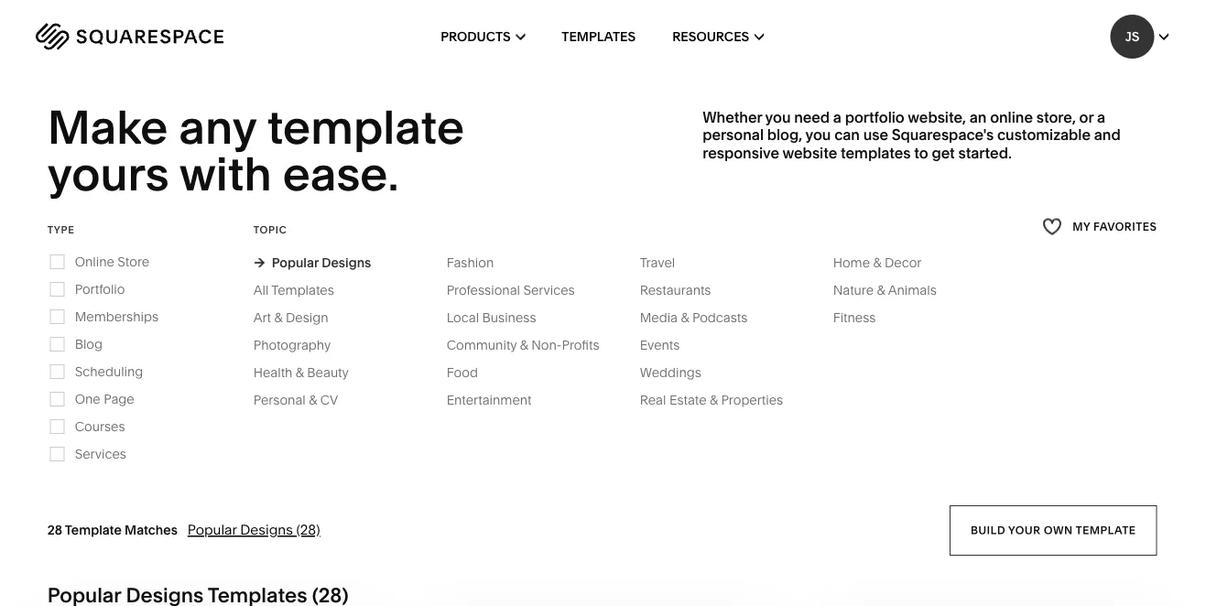 Task type: describe. For each thing, give the bounding box(es) containing it.
personal & cv link
[[254, 392, 357, 408]]

products
[[441, 29, 511, 44]]

popular designs
[[272, 255, 372, 270]]

popular designs link
[[254, 255, 372, 270]]

professional services link
[[447, 282, 594, 298]]

food
[[447, 365, 478, 380]]

media & podcasts
[[640, 310, 748, 325]]

28 template matches
[[48, 522, 178, 538]]

1 horizontal spatial you
[[806, 126, 831, 144]]

fashion
[[447, 255, 494, 270]]

0 horizontal spatial you
[[766, 108, 791, 126]]

make any template yours with ease.
[[48, 99, 475, 202]]

courses
[[75, 419, 126, 434]]

whether
[[703, 108, 763, 126]]

all
[[254, 282, 269, 298]]

non-
[[532, 337, 562, 353]]

an
[[970, 108, 987, 126]]

my favorites link
[[1043, 214, 1157, 239]]

store
[[118, 254, 150, 270]]

with
[[180, 145, 272, 202]]

local
[[447, 310, 480, 325]]

blog
[[75, 336, 103, 352]]

all templates link
[[254, 282, 353, 298]]

get
[[932, 144, 955, 161]]

matches
[[125, 522, 178, 538]]

travel
[[640, 255, 676, 270]]

personal & cv
[[254, 392, 339, 408]]

art & design link
[[254, 310, 347, 325]]

& for beauty
[[296, 365, 304, 380]]

squarespace logo image
[[36, 23, 224, 50]]

local business link
[[447, 310, 555, 325]]

2 a from the left
[[1098, 108, 1106, 126]]

to
[[915, 144, 929, 161]]

community & non-profits
[[447, 337, 600, 353]]

home
[[834, 255, 870, 270]]

& for animals
[[877, 282, 886, 298]]

customizable
[[998, 126, 1091, 144]]

use
[[864, 126, 889, 144]]

online store
[[75, 254, 150, 270]]

health
[[254, 365, 293, 380]]

popular for popular designs (28)
[[188, 521, 237, 538]]

resources button
[[673, 0, 764, 73]]

responsive
[[703, 144, 780, 161]]

home & decor
[[834, 255, 922, 270]]

nature & animals
[[834, 282, 937, 298]]

0 vertical spatial services
[[524, 282, 575, 298]]

beauty
[[308, 365, 349, 380]]

restaurants
[[640, 282, 711, 298]]

profits
[[562, 337, 600, 353]]

& for design
[[275, 310, 283, 325]]

fashion link
[[447, 255, 513, 270]]

designs for popular designs
[[322, 255, 372, 270]]

podcasts
[[693, 310, 748, 325]]

business
[[483, 310, 537, 325]]

& for decor
[[874, 255, 882, 270]]

all templates
[[254, 282, 334, 298]]

nature
[[834, 282, 874, 298]]

fitness
[[834, 310, 876, 325]]

designs for popular designs (28)
[[241, 521, 293, 538]]

templates link
[[562, 0, 636, 73]]

& for cv
[[309, 392, 318, 408]]

animals
[[888, 282, 937, 298]]

popular for popular designs
[[272, 255, 319, 270]]

popular designs (28)
[[188, 521, 321, 538]]

1 vertical spatial templates
[[272, 282, 334, 298]]

art
[[254, 310, 272, 325]]

build your own template
[[971, 524, 1136, 537]]

personal
[[254, 392, 306, 408]]

popular designs (28) link
[[188, 521, 321, 538]]

template inside build your own template button
[[1076, 524, 1136, 537]]

whether you need a portfolio website, an online store, or a personal blog, you can use squarespace's customizable and responsive website templates to get started.
[[703, 108, 1121, 161]]



Task type: vqa. For each thing, say whether or not it's contained in the screenshot.
2
no



Task type: locate. For each thing, give the bounding box(es) containing it.
community & non-profits link
[[447, 337, 618, 353]]

popular up all templates
[[272, 255, 319, 270]]

1 horizontal spatial designs
[[322, 255, 372, 270]]

blog,
[[768, 126, 803, 144]]

you
[[766, 108, 791, 126], [806, 126, 831, 144]]

1 horizontal spatial templates
[[562, 29, 636, 44]]

& right home
[[874, 255, 882, 270]]

squarespace's
[[892, 126, 994, 144]]

my favorites
[[1073, 220, 1157, 233]]

0 horizontal spatial a
[[834, 108, 842, 126]]

or
[[1080, 108, 1094, 126]]

design
[[286, 310, 329, 325]]

you left can
[[806, 126, 831, 144]]

services down courses
[[75, 446, 127, 462]]

make
[[48, 99, 168, 156]]

entertainment
[[447, 392, 532, 408]]

real estate & properties link
[[640, 392, 802, 408]]

0 vertical spatial designs
[[322, 255, 372, 270]]

professional
[[447, 282, 521, 298]]

one page
[[75, 391, 135, 407]]

personal
[[703, 126, 764, 144]]

templates
[[562, 29, 636, 44], [272, 282, 334, 298]]

designs left (28) at the bottom of the page
[[241, 521, 293, 538]]

own
[[1044, 524, 1073, 537]]

1 horizontal spatial template
[[1076, 524, 1136, 537]]

services up business
[[524, 282, 575, 298]]

1 horizontal spatial popular
[[272, 255, 319, 270]]

events link
[[640, 337, 699, 353]]

1 horizontal spatial a
[[1098, 108, 1106, 126]]

photography
[[254, 337, 331, 353]]

online
[[991, 108, 1033, 126]]

1 vertical spatial services
[[75, 446, 127, 462]]

decor
[[885, 255, 922, 270]]

0 horizontal spatial template
[[268, 99, 465, 156]]

topic
[[254, 223, 288, 236]]

and
[[1095, 126, 1121, 144]]

estate
[[670, 392, 707, 408]]

one
[[75, 391, 101, 407]]

0 vertical spatial template
[[268, 99, 465, 156]]

0 horizontal spatial templates
[[272, 282, 334, 298]]

services
[[524, 282, 575, 298], [75, 446, 127, 462]]

1 vertical spatial popular
[[188, 521, 237, 538]]

entertainment link
[[447, 392, 550, 408]]

build
[[971, 524, 1006, 537]]

a
[[834, 108, 842, 126], [1098, 108, 1106, 126]]

& left cv
[[309, 392, 318, 408]]

travel link
[[640, 255, 694, 270]]

0 horizontal spatial designs
[[241, 521, 293, 538]]

& left non-
[[520, 337, 529, 353]]

portfolio
[[845, 108, 905, 126]]

1 vertical spatial template
[[1076, 524, 1136, 537]]

community
[[447, 337, 517, 353]]

js button
[[1111, 15, 1169, 59]]

website,
[[908, 108, 967, 126]]

resources
[[673, 29, 750, 44]]

& right nature
[[877, 282, 886, 298]]

need
[[795, 108, 830, 126]]

& right estate
[[710, 392, 718, 408]]

real
[[640, 392, 667, 408]]

template
[[65, 522, 122, 538]]

online
[[75, 254, 115, 270]]

& for podcasts
[[681, 310, 690, 325]]

favorites
[[1094, 220, 1157, 233]]

portfolio
[[75, 281, 125, 297]]

photography link
[[254, 337, 350, 353]]

events
[[640, 337, 680, 353]]

can
[[835, 126, 860, 144]]

popular right matches
[[188, 521, 237, 538]]

squarespace logo link
[[36, 23, 263, 50]]

build your own template button
[[950, 505, 1157, 556]]

home & decor link
[[834, 255, 940, 270]]

ease.
[[283, 145, 399, 202]]

yours
[[48, 145, 170, 202]]

1 horizontal spatial services
[[524, 282, 575, 298]]

you left need
[[766, 108, 791, 126]]

any
[[179, 99, 257, 156]]

store,
[[1037, 108, 1076, 126]]

my
[[1073, 220, 1091, 233]]

a right or
[[1098, 108, 1106, 126]]

restaurants link
[[640, 282, 730, 298]]

& for non-
[[520, 337, 529, 353]]

your
[[1009, 524, 1041, 537]]

& right art
[[275, 310, 283, 325]]

designs up the all templates link
[[322, 255, 372, 270]]

media & podcasts link
[[640, 310, 766, 325]]

page
[[104, 391, 135, 407]]

health & beauty
[[254, 365, 349, 380]]

0 horizontal spatial popular
[[188, 521, 237, 538]]

& right health
[[296, 365, 304, 380]]

fitness link
[[834, 310, 895, 325]]

js
[[1125, 29, 1140, 44]]

started.
[[959, 144, 1012, 161]]

0 horizontal spatial services
[[75, 446, 127, 462]]

health & beauty link
[[254, 365, 368, 380]]

1 vertical spatial designs
[[241, 521, 293, 538]]

templates
[[841, 144, 911, 161]]

28
[[48, 522, 63, 538]]

template inside make any template yours with ease.
[[268, 99, 465, 156]]

0 vertical spatial templates
[[562, 29, 636, 44]]

food link
[[447, 365, 497, 380]]

a right need
[[834, 108, 842, 126]]

& right media
[[681, 310, 690, 325]]

products button
[[441, 0, 525, 73]]

professional services
[[447, 282, 575, 298]]

local business
[[447, 310, 537, 325]]

1 a from the left
[[834, 108, 842, 126]]

scheduling
[[75, 364, 144, 379]]

0 vertical spatial popular
[[272, 255, 319, 270]]

weddings link
[[640, 365, 720, 380]]

art & design
[[254, 310, 329, 325]]



